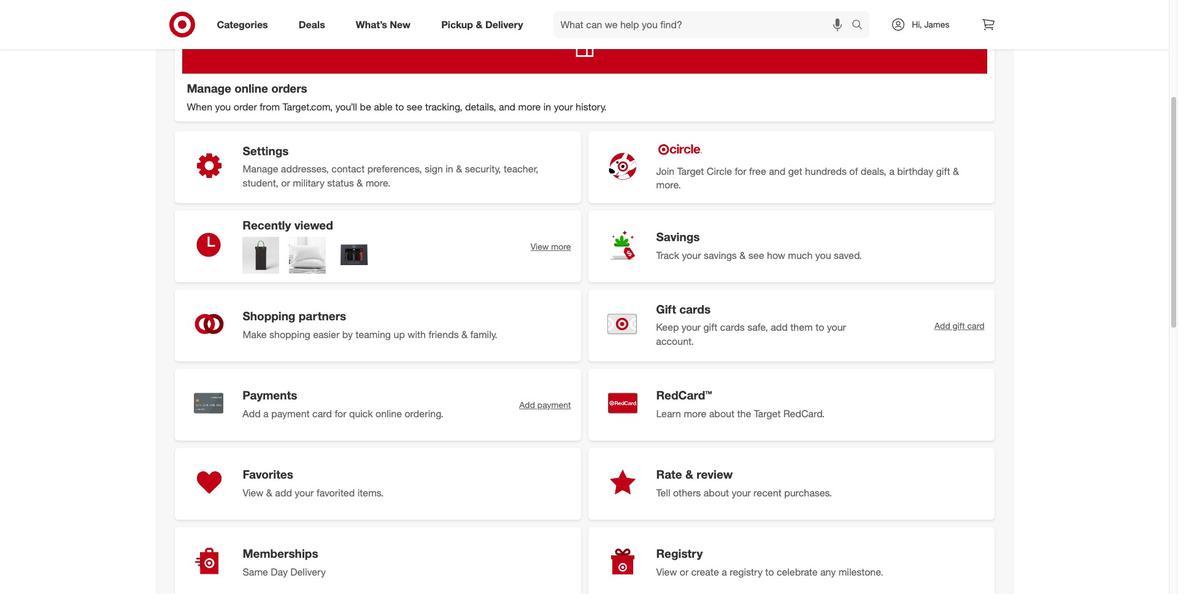 Task type: locate. For each thing, give the bounding box(es) containing it.
0 horizontal spatial or
[[281, 177, 290, 189]]

0 vertical spatial see
[[407, 101, 423, 113]]

online up order
[[235, 81, 268, 95]]

1 vertical spatial add
[[275, 487, 292, 499]]

target down target circle image
[[677, 165, 704, 177]]

registry
[[656, 546, 703, 560]]

view inside view more "link"
[[531, 241, 549, 252]]

add inside button
[[519, 399, 535, 410]]

to right able
[[395, 101, 404, 113]]

0 vertical spatial target
[[677, 165, 704, 177]]

your right them
[[827, 321, 846, 334]]

recently viewed
[[243, 218, 333, 232]]

gift
[[656, 302, 676, 316]]

& inside shopping partners make shopping easier by teaming up with friends & family.
[[462, 328, 468, 341]]

padded garden kneeler black - smith &#38; hawken&#8482; image
[[243, 237, 279, 274]]

1 horizontal spatial for
[[735, 165, 747, 177]]

you
[[215, 101, 231, 113], [816, 249, 831, 261]]

1 horizontal spatial view
[[531, 241, 549, 252]]

safe,
[[748, 321, 768, 334]]

1 horizontal spatial cards
[[721, 321, 745, 334]]

to
[[395, 101, 404, 113], [816, 321, 825, 334], [766, 566, 774, 578]]

or inside settings manage addresses, contact preferences, sign in & security, teacher, student, or military status & more.
[[281, 177, 290, 189]]

see left how
[[749, 249, 765, 261]]

add gift card
[[935, 320, 985, 331]]

cards left safe,
[[721, 321, 745, 334]]

for left free
[[735, 165, 747, 177]]

add inside favorites view & add your favorited items.
[[275, 487, 292, 499]]

1 horizontal spatial in
[[544, 101, 551, 113]]

shopping
[[243, 309, 296, 323]]

about inside redcard™ learn more about the target redcard.
[[709, 407, 735, 420]]

1 horizontal spatial gift
[[936, 165, 951, 177]]

0 vertical spatial add
[[771, 321, 788, 334]]

redcard™ learn more about the target redcard.
[[656, 388, 825, 420]]

a right deals,
[[890, 165, 895, 177]]

friends
[[429, 328, 459, 341]]

0 vertical spatial cards
[[680, 302, 711, 316]]

view more
[[531, 241, 571, 252]]

for inside payments add a payment card for quick online ordering.
[[335, 407, 346, 420]]

0 vertical spatial more
[[518, 101, 541, 113]]

add for payments
[[519, 399, 535, 410]]

celebrate
[[777, 566, 818, 578]]

a right create
[[722, 566, 727, 578]]

and inside manage online orders when you order from target.com, you'll be able to see tracking, details, and more in your history.
[[499, 101, 516, 113]]

to right registry
[[766, 566, 774, 578]]

payment inside button
[[538, 399, 571, 410]]

add
[[935, 320, 951, 331], [519, 399, 535, 410], [243, 407, 261, 420]]

0 horizontal spatial more.
[[366, 177, 391, 189]]

in
[[544, 101, 551, 113], [446, 163, 453, 175]]

0 horizontal spatial view
[[243, 487, 264, 499]]

2 vertical spatial more
[[684, 407, 707, 420]]

1 vertical spatial view
[[243, 487, 264, 499]]

1 vertical spatial delivery
[[291, 566, 326, 578]]

1 horizontal spatial add
[[519, 399, 535, 410]]

recently viewed link
[[175, 211, 446, 283]]

your inside rate & review tell others about your recent purchases.
[[732, 487, 751, 499]]

favorites
[[243, 467, 293, 481]]

1 horizontal spatial to
[[766, 566, 774, 578]]

online
[[235, 81, 268, 95], [376, 407, 402, 420]]

add down favorites in the left of the page
[[275, 487, 292, 499]]

0 vertical spatial view
[[531, 241, 549, 252]]

0 horizontal spatial a
[[263, 407, 269, 420]]

0 horizontal spatial and
[[499, 101, 516, 113]]

and left get
[[769, 165, 786, 177]]

1 vertical spatial a
[[263, 407, 269, 420]]

0 horizontal spatial online
[[235, 81, 268, 95]]

more. inside join target circle for free and get hundreds of deals, a birthday gift & more.
[[656, 179, 681, 191]]

0 vertical spatial or
[[281, 177, 290, 189]]

and inside join target circle for free and get hundreds of deals, a birthday gift & more.
[[769, 165, 786, 177]]

0 horizontal spatial payment
[[271, 407, 310, 420]]

and right details,
[[499, 101, 516, 113]]

0 vertical spatial about
[[709, 407, 735, 420]]

1 vertical spatial to
[[816, 321, 825, 334]]

& inside favorites view & add your favorited items.
[[266, 487, 272, 499]]

0 vertical spatial you
[[215, 101, 231, 113]]

your inside manage online orders when you order from target.com, you'll be able to see tracking, details, and more in your history.
[[554, 101, 573, 113]]

hi, james
[[912, 19, 950, 29]]

your down savings
[[682, 249, 701, 261]]

0 horizontal spatial more
[[518, 101, 541, 113]]

0 vertical spatial online
[[235, 81, 268, 95]]

card inside payments add a payment card for quick online ordering.
[[312, 407, 332, 420]]

favorites view & add your favorited items.
[[243, 467, 384, 499]]

1 horizontal spatial more
[[551, 241, 571, 252]]

about
[[709, 407, 735, 420], [704, 487, 729, 499]]

0 vertical spatial and
[[499, 101, 516, 113]]

in right 'sign'
[[446, 163, 453, 175]]

card
[[968, 320, 985, 331], [312, 407, 332, 420]]

0 vertical spatial card
[[968, 320, 985, 331]]

0 vertical spatial to
[[395, 101, 404, 113]]

card inside "button"
[[968, 320, 985, 331]]

target
[[677, 165, 704, 177], [754, 407, 781, 420]]

student,
[[243, 177, 279, 189]]

hundreds
[[805, 165, 847, 177]]

2 horizontal spatial view
[[656, 566, 677, 578]]

1 horizontal spatial a
[[722, 566, 727, 578]]

1 horizontal spatial and
[[769, 165, 786, 177]]

0 vertical spatial in
[[544, 101, 551, 113]]

1 vertical spatial manage
[[243, 163, 278, 175]]

manage up student, at the top left
[[243, 163, 278, 175]]

status
[[327, 177, 354, 189]]

your left the history.
[[554, 101, 573, 113]]

search button
[[847, 11, 876, 41]]

1 vertical spatial in
[[446, 163, 453, 175]]

or down registry on the bottom
[[680, 566, 689, 578]]

manage
[[187, 81, 231, 95], [243, 163, 278, 175]]

1 vertical spatial about
[[704, 487, 729, 499]]

1 horizontal spatial you
[[816, 249, 831, 261]]

sign
[[425, 163, 443, 175]]

0 horizontal spatial cards
[[680, 302, 711, 316]]

1 vertical spatial more
[[551, 241, 571, 252]]

1 horizontal spatial delivery
[[485, 18, 523, 30]]

items.
[[358, 487, 384, 499]]

manage inside settings manage addresses, contact preferences, sign in & security, teacher, student, or military status & more.
[[243, 163, 278, 175]]

view for favorites
[[243, 487, 264, 499]]

categories
[[217, 18, 268, 30]]

2 horizontal spatial to
[[816, 321, 825, 334]]

details,
[[465, 101, 496, 113]]

how
[[767, 249, 786, 261]]

pickup
[[441, 18, 473, 30]]

your inside savings track your savings & see how much you saved.
[[682, 249, 701, 261]]

search
[[847, 19, 876, 32]]

& up others
[[686, 467, 694, 481]]

0 vertical spatial a
[[890, 165, 895, 177]]

more. down preferences,
[[366, 177, 391, 189]]

in left the history.
[[544, 101, 551, 113]]

& right 'savings'
[[740, 249, 746, 261]]

see left tracking,
[[407, 101, 423, 113]]

0 horizontal spatial you
[[215, 101, 231, 113]]

your left 'favorited'
[[295, 487, 314, 499]]

0 horizontal spatial target
[[677, 165, 704, 177]]

keep
[[656, 321, 679, 334]]

1 vertical spatial or
[[680, 566, 689, 578]]

0 horizontal spatial manage
[[187, 81, 231, 95]]

online right quick
[[376, 407, 402, 420]]

2 vertical spatial view
[[656, 566, 677, 578]]

more. down 'join'
[[656, 179, 681, 191]]

your up account.
[[682, 321, 701, 334]]

view inside favorites view & add your favorited items.
[[243, 487, 264, 499]]

see
[[407, 101, 423, 113], [749, 249, 765, 261]]

target right the
[[754, 407, 781, 420]]

tracking,
[[425, 101, 463, 113]]

you left order
[[215, 101, 231, 113]]

a inside payments add a payment card for quick online ordering.
[[263, 407, 269, 420]]

1 vertical spatial online
[[376, 407, 402, 420]]

in inside settings manage addresses, contact preferences, sign in & security, teacher, student, or military status & more.
[[446, 163, 453, 175]]

a down the payments
[[263, 407, 269, 420]]

2 horizontal spatial more
[[684, 407, 707, 420]]

2 horizontal spatial add
[[935, 320, 951, 331]]

0 horizontal spatial to
[[395, 101, 404, 113]]

0 horizontal spatial card
[[312, 407, 332, 420]]

1 horizontal spatial add
[[771, 321, 788, 334]]

0 horizontal spatial add
[[275, 487, 292, 499]]

add inside "button"
[[935, 320, 951, 331]]

family.
[[471, 328, 498, 341]]

any
[[821, 566, 836, 578]]

you right much
[[816, 249, 831, 261]]

0 vertical spatial manage
[[187, 81, 231, 95]]

for inside join target circle for free and get hundreds of deals, a birthday gift & more.
[[735, 165, 747, 177]]

1 vertical spatial see
[[749, 249, 765, 261]]

viewed
[[294, 218, 333, 232]]

partners
[[299, 309, 346, 323]]

1 horizontal spatial more.
[[656, 179, 681, 191]]

contact
[[332, 163, 365, 175]]

deals link
[[288, 11, 341, 38]]

& inside join target circle for free and get hundreds of deals, a birthday gift & more.
[[953, 165, 960, 177]]

for left quick
[[335, 407, 346, 420]]

delivery
[[485, 18, 523, 30], [291, 566, 326, 578]]

manage online orders when you order from target.com, you'll be able to see tracking, details, and more in your history.
[[187, 81, 607, 113]]

payment
[[538, 399, 571, 410], [271, 407, 310, 420]]

1 vertical spatial target
[[754, 407, 781, 420]]

1 vertical spatial for
[[335, 407, 346, 420]]

0 horizontal spatial add
[[243, 407, 261, 420]]

see inside manage online orders when you order from target.com, you'll be able to see tracking, details, and more in your history.
[[407, 101, 423, 113]]

to right them
[[816, 321, 825, 334]]

0 horizontal spatial delivery
[[291, 566, 326, 578]]

0 horizontal spatial in
[[446, 163, 453, 175]]

0 horizontal spatial see
[[407, 101, 423, 113]]

about down review
[[704, 487, 729, 499]]

2 vertical spatial to
[[766, 566, 774, 578]]

or left military
[[281, 177, 290, 189]]

cards right gift
[[680, 302, 711, 316]]

2 horizontal spatial gift
[[953, 320, 965, 331]]

for
[[735, 165, 747, 177], [335, 407, 346, 420]]

join
[[656, 165, 675, 177]]

& right birthday
[[953, 165, 960, 177]]

delivery right pickup
[[485, 18, 523, 30]]

redcard™
[[656, 388, 712, 402]]

more.
[[366, 177, 391, 189], [656, 179, 681, 191]]

0 horizontal spatial gift
[[704, 321, 718, 334]]

target circle image
[[656, 143, 703, 157]]

from
[[260, 101, 280, 113]]

& inside rate & review tell others about your recent purchases.
[[686, 467, 694, 481]]

1 horizontal spatial or
[[680, 566, 689, 578]]

shopping partners make shopping easier by teaming up with friends & family.
[[243, 309, 498, 341]]

& down contact
[[357, 177, 363, 189]]

registry
[[730, 566, 763, 578]]

1 vertical spatial you
[[816, 249, 831, 261]]

& left family.
[[462, 328, 468, 341]]

1 horizontal spatial payment
[[538, 399, 571, 410]]

or inside registry view or create a registry to celebrate any milestone.
[[680, 566, 689, 578]]

view more link
[[531, 240, 571, 253]]

to inside gift cards keep your gift cards safe, add them to your account.
[[816, 321, 825, 334]]

0 horizontal spatial for
[[335, 407, 346, 420]]

more. inside settings manage addresses, contact preferences, sign in & security, teacher, student, or military status & more.
[[366, 177, 391, 189]]

add inside payments add a payment card for quick online ordering.
[[243, 407, 261, 420]]

delivery right day
[[291, 566, 326, 578]]

manage up when on the top left of page
[[187, 81, 231, 95]]

about left the
[[709, 407, 735, 420]]

view inside registry view or create a registry to celebrate any milestone.
[[656, 566, 677, 578]]

preferences,
[[367, 163, 422, 175]]

1 horizontal spatial online
[[376, 407, 402, 420]]

1 vertical spatial and
[[769, 165, 786, 177]]

milestone.
[[839, 566, 884, 578]]

& inside savings track your savings & see how much you saved.
[[740, 249, 746, 261]]

1 horizontal spatial target
[[754, 407, 781, 420]]

&
[[476, 18, 483, 30], [456, 163, 462, 175], [953, 165, 960, 177], [357, 177, 363, 189], [740, 249, 746, 261], [462, 328, 468, 341], [686, 467, 694, 481], [266, 487, 272, 499]]

0 vertical spatial for
[[735, 165, 747, 177]]

2 vertical spatial a
[[722, 566, 727, 578]]

your left recent
[[732, 487, 751, 499]]

and
[[499, 101, 516, 113], [769, 165, 786, 177]]

history.
[[576, 101, 607, 113]]

add right safe,
[[771, 321, 788, 334]]

target inside redcard™ learn more about the target redcard.
[[754, 407, 781, 420]]

2 horizontal spatial a
[[890, 165, 895, 177]]

gift inside "button"
[[953, 320, 965, 331]]

1 horizontal spatial see
[[749, 249, 765, 261]]

1 horizontal spatial card
[[968, 320, 985, 331]]

& down favorites in the left of the page
[[266, 487, 272, 499]]

1 vertical spatial card
[[312, 407, 332, 420]]

categories link
[[207, 11, 283, 38]]

1 horizontal spatial manage
[[243, 163, 278, 175]]



Task type: describe. For each thing, give the bounding box(es) containing it.
create
[[692, 566, 719, 578]]

more inside redcard™ learn more about the target redcard.
[[684, 407, 707, 420]]

when
[[187, 101, 212, 113]]

memberships same day delivery
[[243, 546, 326, 578]]

to inside registry view or create a registry to celebrate any milestone.
[[766, 566, 774, 578]]

view for registry
[[656, 566, 677, 578]]

recent
[[754, 487, 782, 499]]

gift inside gift cards keep your gift cards safe, add them to your account.
[[704, 321, 718, 334]]

add payment
[[519, 399, 571, 410]]

memberships
[[243, 546, 318, 560]]

add for gift cards
[[935, 320, 951, 331]]

what's
[[356, 18, 387, 30]]

redcard.
[[784, 407, 825, 420]]

savings
[[704, 249, 737, 261]]

the
[[737, 407, 751, 420]]

you inside savings track your savings & see how much you saved.
[[816, 249, 831, 261]]

favorited
[[317, 487, 355, 499]]

rate & review tell others about your recent purchases.
[[656, 467, 833, 499]]

savings
[[656, 230, 700, 244]]

savings track your savings & see how much you saved.
[[656, 230, 862, 261]]

cooling luxury gel fiber pillows with 100% cotton cover (set of 2) - becky cameron image
[[289, 237, 326, 274]]

of
[[850, 165, 858, 177]]

get
[[789, 165, 803, 177]]

see inside savings track your savings & see how much you saved.
[[749, 249, 765, 261]]

hi,
[[912, 19, 922, 29]]

tell
[[656, 487, 671, 499]]

track
[[656, 249, 679, 261]]

deals,
[[861, 165, 887, 177]]

& left security,
[[456, 163, 462, 175]]

what's new
[[356, 18, 411, 30]]

a inside join target circle for free and get hundreds of deals, a birthday gift & more.
[[890, 165, 895, 177]]

make
[[243, 328, 267, 341]]

order
[[234, 101, 257, 113]]

to inside manage online orders when you order from target.com, you'll be able to see tracking, details, and more in your history.
[[395, 101, 404, 113]]

easier
[[313, 328, 340, 341]]

purchases.
[[785, 487, 833, 499]]

deals
[[299, 18, 325, 30]]

a inside registry view or create a registry to celebrate any milestone.
[[722, 566, 727, 578]]

others
[[673, 487, 701, 499]]

more inside "link"
[[551, 241, 571, 252]]

by
[[342, 328, 353, 341]]

What can we help you find? suggestions appear below search field
[[553, 11, 855, 38]]

payments add a payment card for quick online ordering.
[[243, 388, 444, 420]]

addresses,
[[281, 163, 329, 175]]

shopping
[[269, 328, 310, 341]]

learn
[[656, 407, 681, 420]]

about inside rate & review tell others about your recent purchases.
[[704, 487, 729, 499]]

ordering.
[[405, 407, 444, 420]]

free
[[749, 165, 767, 177]]

james
[[925, 19, 950, 29]]

truff hot sauce gift sets - 4.5oz/3pk image
[[336, 237, 373, 274]]

join target circle for free and get hundreds of deals, a birthday gift & more. link
[[588, 132, 995, 203]]

payment inside payments add a payment card for quick online ordering.
[[271, 407, 310, 420]]

payments
[[243, 388, 297, 402]]

online inside payments add a payment card for quick online ordering.
[[376, 407, 402, 420]]

add inside gift cards keep your gift cards safe, add them to your account.
[[771, 321, 788, 334]]

new
[[390, 18, 411, 30]]

orders
[[271, 81, 307, 95]]

able
[[374, 101, 393, 113]]

gift inside join target circle for free and get hundreds of deals, a birthday gift & more.
[[936, 165, 951, 177]]

add gift card button
[[935, 320, 985, 332]]

recently
[[243, 218, 291, 232]]

account.
[[656, 335, 694, 348]]

target inside join target circle for free and get hundreds of deals, a birthday gift & more.
[[677, 165, 704, 177]]

online inside manage online orders when you order from target.com, you'll be able to see tracking, details, and more in your history.
[[235, 81, 268, 95]]

circle
[[707, 165, 732, 177]]

up
[[394, 328, 405, 341]]

you'll
[[336, 101, 357, 113]]

you inside manage online orders when you order from target.com, you'll be able to see tracking, details, and more in your history.
[[215, 101, 231, 113]]

settings manage addresses, contact preferences, sign in & security, teacher, student, or military status & more.
[[243, 143, 539, 189]]

day
[[271, 566, 288, 578]]

birthday
[[898, 165, 934, 177]]

& right pickup
[[476, 18, 483, 30]]

much
[[788, 249, 813, 261]]

review
[[697, 467, 733, 481]]

what's new link
[[345, 11, 426, 38]]

gift cards keep your gift cards safe, add them to your account.
[[656, 302, 846, 348]]

target.com,
[[283, 101, 333, 113]]

delivery inside memberships same day delivery
[[291, 566, 326, 578]]

military
[[293, 177, 325, 189]]

more inside manage online orders when you order from target.com, you'll be able to see tracking, details, and more in your history.
[[518, 101, 541, 113]]

add payment button
[[519, 399, 571, 411]]

manage inside manage online orders when you order from target.com, you'll be able to see tracking, details, and more in your history.
[[187, 81, 231, 95]]

quick
[[349, 407, 373, 420]]

in inside manage online orders when you order from target.com, you'll be able to see tracking, details, and more in your history.
[[544, 101, 551, 113]]

pickup & delivery
[[441, 18, 523, 30]]

1 vertical spatial cards
[[721, 321, 745, 334]]

registry view or create a registry to celebrate any milestone.
[[656, 546, 884, 578]]

be
[[360, 101, 371, 113]]

rate
[[656, 467, 682, 481]]

teaming
[[356, 328, 391, 341]]

0 vertical spatial delivery
[[485, 18, 523, 30]]

same
[[243, 566, 268, 578]]

your inside favorites view & add your favorited items.
[[295, 487, 314, 499]]

them
[[791, 321, 813, 334]]

with
[[408, 328, 426, 341]]

pickup & delivery link
[[431, 11, 539, 38]]



Task type: vqa. For each thing, say whether or not it's contained in the screenshot.
LEGO
no



